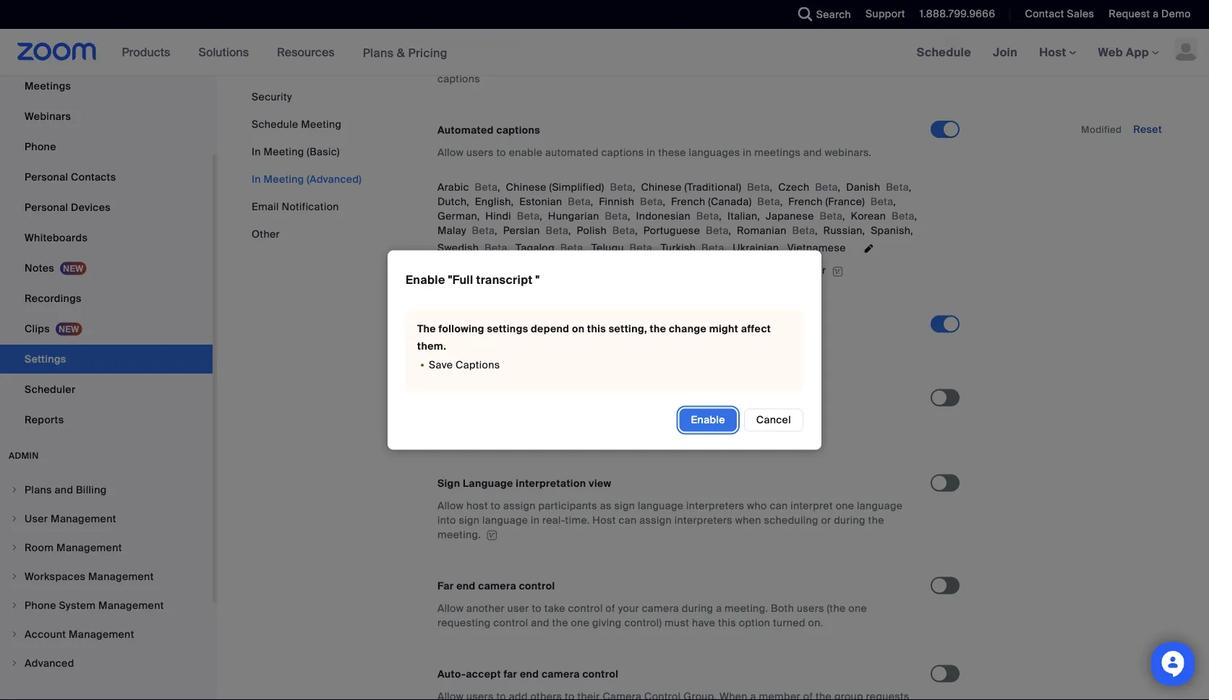 Task type: vqa. For each thing, say whether or not it's contained in the screenshot.
Beta
yes



Task type: locate. For each thing, give the bounding box(es) containing it.
language down language at bottom left
[[483, 514, 528, 528]]

meeting up (basic)
[[301, 118, 342, 131]]

to inside allow another user to take control of your camera during a meeting. both users (the one requesting control and the one giving control) must have this option turned on.
[[532, 603, 542, 616]]

1 vertical spatial participants
[[539, 500, 598, 513]]

2 host from the top
[[467, 500, 488, 513]]

1 vertical spatial end
[[520, 668, 539, 682]]

0 vertical spatial a
[[1153, 7, 1159, 21]]

personal devices
[[25, 201, 111, 214]]

assign down sign language interpretation view
[[503, 500, 536, 513]]

allow for allow another user to take control of your camera during a meeting. both users (the one requesting control and the one giving control) must have this option turned on.
[[438, 603, 464, 616]]

can
[[770, 500, 788, 513], [619, 514, 637, 528]]

settings
[[487, 323, 528, 336]]

turned
[[773, 617, 806, 630]]

application
[[826, 263, 844, 278]]

1 vertical spatial and
[[531, 617, 550, 630]]

1 horizontal spatial enable
[[615, 264, 648, 277]]

a inside allow another user to take control of your camera during a meeting. both users (the one requesting control and the one giving control) must have this option turned on.
[[716, 603, 722, 616]]

participants down save captions
[[467, 414, 526, 428]]

personal menu menu
[[0, 11, 213, 436]]

1 horizontal spatial chinese
[[641, 180, 682, 194]]

view
[[589, 477, 612, 491]]

to inside allow host to assign participants as sign language interpreters who can interpret one language into sign language in real-time. host can assign interpreters when scheduling or during the meeting.
[[491, 500, 501, 513]]

captions down the manual
[[438, 72, 480, 85]]

personal up whiteboards at the left of the page
[[25, 201, 68, 214]]

schedule down 1.888.799.9666
[[917, 44, 972, 60]]

full transcript
[[438, 318, 508, 332]]

allow down save captions
[[438, 414, 464, 428]]

1 horizontal spatial a
[[716, 603, 722, 616]]

users down automated captions
[[467, 146, 494, 159]]

and down take
[[531, 617, 550, 630]]

during inside allow another user to take control of your camera during a meeting. both users (the one requesting control and the one giving control) must have this option turned on.
[[682, 603, 714, 616]]

end
[[457, 580, 476, 593], [520, 668, 539, 682]]

sign
[[438, 477, 460, 491]]

0 horizontal spatial can
[[619, 514, 637, 528]]

notes link
[[0, 254, 213, 283]]

(simplified)
[[549, 180, 605, 194]]

1 horizontal spatial end
[[520, 668, 539, 682]]

enable down telugu
[[615, 264, 648, 277]]

0 vertical spatial end
[[457, 580, 476, 593]]

schedule inside meetings navigation
[[917, 44, 972, 60]]

french down the czech
[[789, 195, 823, 208]]

enable inside enable button
[[691, 414, 725, 427]]

of up giving
[[606, 603, 616, 616]]

1 vertical spatial meeting
[[264, 145, 304, 158]]

2 personal from the top
[[25, 201, 68, 214]]

1 host from the top
[[467, 57, 488, 71]]

allow up requesting
[[438, 603, 464, 616]]

in up the email
[[252, 173, 261, 186]]

a
[[1153, 7, 1159, 21], [657, 57, 663, 71], [716, 603, 722, 616]]

1 vertical spatial a
[[657, 57, 663, 71]]

2 vertical spatial camera
[[542, 668, 580, 682]]

0 horizontal spatial closed
[[527, 57, 561, 71]]

1 horizontal spatial sign
[[615, 500, 635, 513]]

beta down (canada)
[[697, 209, 720, 223]]

arabic beta chinese (simplified) beta chinese (traditional) beta czech beta danish beta dutch english estonian beta finnish beta french (canada) beta french (france) beta german hindi beta hungarian beta indonesian beta italian japanese beta korean beta malay beta persian beta polish beta portuguese beta romanian beta russian spanish swedish beta tagalog beta telugu beta turkish beta ukrainian vietnamese
[[438, 180, 918, 255]]

of left full
[[506, 341, 516, 354]]

in for in meeting (basic)
[[252, 145, 261, 158]]

contact sales link up meetings navigation
[[1025, 7, 1095, 21]]

sign right as
[[615, 500, 635, 513]]

assign inside the allow host to type closed captions or assign a participant/3rd-party service to add closed captions
[[622, 57, 654, 71]]

0 horizontal spatial schedule
[[252, 118, 298, 131]]

join
[[993, 44, 1018, 60]]

who
[[747, 500, 767, 513]]

0 horizontal spatial following
[[439, 323, 485, 336]]

users down telugu
[[572, 264, 599, 277]]

meeting down ukrainian
[[731, 264, 772, 277]]

beta down the japanese
[[793, 224, 815, 237]]

to down automated captions
[[497, 146, 506, 159]]

0 horizontal spatial during
[[682, 603, 714, 616]]

1 vertical spatial meeting
[[630, 341, 671, 354]]

0 vertical spatial meeting.
[[438, 529, 481, 542]]

(canada)
[[708, 195, 752, 208]]

can right host
[[619, 514, 637, 528]]

enable for enable "full transcript "
[[406, 273, 445, 288]]

language right interpret
[[857, 500, 903, 513]]

beta up 'indonesian'
[[640, 195, 663, 208]]

banner containing schedule
[[0, 29, 1210, 76]]

meeting. up the option
[[725, 603, 768, 616]]

have
[[692, 617, 716, 630]]

1 horizontal spatial camera
[[542, 668, 580, 682]]

czech
[[779, 180, 810, 194]]

0 vertical spatial of
[[506, 341, 516, 354]]

manual
[[438, 35, 475, 48]]

1 horizontal spatial this
[[718, 617, 737, 630]]

0 vertical spatial during
[[834, 514, 866, 528]]

depend
[[531, 323, 570, 336]]

automated captions
[[438, 123, 541, 137]]

allow only the following users to enable captions for the meeting or webinar
[[455, 264, 826, 277]]

support link
[[855, 0, 909, 29], [866, 7, 906, 21]]

this right "have" at the right of the page
[[718, 617, 737, 630]]

2 horizontal spatial users
[[797, 603, 824, 616]]

allow down full
[[438, 341, 464, 354]]

beta down (simplified)
[[568, 195, 591, 208]]

allow viewing of full transcript in the in-meeting side panel
[[438, 341, 724, 354]]

0 vertical spatial assign
[[622, 57, 654, 71]]

2 horizontal spatial camera
[[642, 603, 679, 616]]

host for sign
[[467, 500, 488, 513]]

interpreters
[[687, 500, 745, 513], [675, 514, 733, 528]]

1 vertical spatial of
[[606, 603, 616, 616]]

1.888.799.9666 button up the join
[[909, 0, 999, 29]]

camera right far
[[542, 668, 580, 682]]

1 horizontal spatial and
[[804, 146, 822, 159]]

to left save
[[528, 414, 538, 428]]

enable left cancel
[[691, 414, 725, 427]]

beta up the 'english' at the left of page
[[475, 180, 498, 194]]

camera inside allow another user to take control of your camera during a meeting. both users (the one requesting control and the one giving control) must have this option turned on.
[[642, 603, 679, 616]]

2 horizontal spatial a
[[1153, 7, 1159, 21]]

and right meetings
[[804, 146, 822, 159]]

enable left "full
[[406, 273, 445, 288]]

chinese
[[506, 180, 547, 194], [641, 180, 682, 194]]

0 vertical spatial this
[[587, 323, 606, 336]]

0 vertical spatial save
[[429, 359, 453, 372]]

personal
[[25, 170, 68, 184], [25, 201, 68, 214]]

whiteboards
[[25, 231, 88, 245]]

sign language interpretation view
[[438, 477, 612, 491]]

and
[[804, 146, 822, 159], [531, 617, 550, 630]]

0 horizontal spatial meeting
[[630, 341, 671, 354]]

closed right 'add'
[[844, 57, 877, 71]]

in meeting (advanced) link
[[252, 173, 362, 186]]

option
[[739, 617, 771, 630]]

other link
[[252, 228, 280, 241]]

beta down "italian"
[[706, 224, 729, 237]]

1 horizontal spatial following
[[526, 264, 569, 277]]

&
[[397, 45, 405, 60]]

menu bar
[[252, 90, 362, 242]]

1 vertical spatial users
[[572, 264, 599, 277]]

party
[[744, 57, 769, 71]]

1 vertical spatial one
[[849, 603, 867, 616]]

personal down phone
[[25, 170, 68, 184]]

automated
[[438, 123, 494, 137]]

beta down polish
[[560, 241, 583, 255]]

clips
[[25, 322, 50, 336]]

setting,
[[609, 323, 647, 336]]

0 vertical spatial schedule
[[917, 44, 972, 60]]

on.
[[808, 617, 824, 630]]

0 horizontal spatial and
[[531, 617, 550, 630]]

0 vertical spatial users
[[467, 146, 494, 159]]

captions right type
[[563, 57, 606, 71]]

allow inside allow another user to take control of your camera during a meeting. both users (the one requesting control and the one giving control) must have this option turned on.
[[438, 603, 464, 616]]

in left in-
[[586, 341, 595, 354]]

can up 'scheduling'
[[770, 500, 788, 513]]

2 vertical spatial users
[[797, 603, 824, 616]]

allow down automated at the left of page
[[438, 146, 464, 159]]

viewing
[[467, 341, 503, 354]]

during right 'scheduling'
[[834, 514, 866, 528]]

other
[[252, 228, 280, 241]]

enable "full transcript "
[[406, 273, 540, 288]]

camera up must
[[642, 603, 679, 616]]

1 personal from the top
[[25, 170, 68, 184]]

1 horizontal spatial schedule
[[917, 44, 972, 60]]

1 vertical spatial transcript
[[459, 318, 508, 332]]

auto-accept far end camera control
[[438, 668, 619, 682]]

modified
[[1082, 123, 1122, 136]]

assign right host
[[640, 514, 672, 528]]

personal inside personal contacts link
[[25, 170, 68, 184]]

time.
[[565, 514, 590, 528]]

2 vertical spatial a
[[716, 603, 722, 616]]

this inside the following settings depend on this setting, the change might affect them. save captions
[[587, 323, 606, 336]]

in down "schedule meeting"
[[252, 145, 261, 158]]

1 horizontal spatial of
[[606, 603, 616, 616]]

a inside the allow host to type closed captions or assign a participant/3rd-party service to add closed captions
[[657, 57, 663, 71]]

security
[[252, 90, 292, 103]]

sign
[[615, 500, 635, 513], [459, 514, 480, 528]]

the
[[507, 264, 523, 277], [713, 264, 729, 277], [650, 323, 667, 336], [598, 341, 614, 354], [869, 514, 885, 528], [552, 617, 568, 630]]

users
[[467, 146, 494, 159], [572, 264, 599, 277], [797, 603, 824, 616]]

chinese up estonian
[[506, 180, 547, 194]]

french
[[671, 195, 706, 208], [789, 195, 823, 208]]

beta up (canada)
[[747, 180, 770, 194]]

"full
[[448, 273, 474, 288]]

0 horizontal spatial a
[[657, 57, 663, 71]]

in
[[252, 145, 261, 158], [252, 173, 261, 186]]

0 horizontal spatial users
[[467, 146, 494, 159]]

enable down automated captions
[[509, 146, 543, 159]]

1 in from the top
[[252, 145, 261, 158]]

0 horizontal spatial french
[[671, 195, 706, 208]]

transcript left "
[[476, 273, 533, 288]]

1 vertical spatial enable
[[691, 414, 725, 427]]

in
[[647, 146, 656, 159], [743, 146, 752, 159], [586, 341, 595, 354], [531, 514, 540, 528]]

0 horizontal spatial sign
[[459, 514, 480, 528]]

chinese up 'indonesian'
[[641, 180, 682, 194]]

the inside the following settings depend on this setting, the change might affect them. save captions
[[650, 323, 667, 336]]

personal contacts
[[25, 170, 116, 184]]

0 horizontal spatial enable
[[509, 146, 543, 159]]

0 vertical spatial personal
[[25, 170, 68, 184]]

0 vertical spatial captions
[[456, 359, 500, 372]]

in meeting (advanced)
[[252, 173, 362, 186]]

save inside the following settings depend on this setting, the change might affect them. save captions
[[429, 359, 453, 372]]

1 vertical spatial meeting.
[[725, 603, 768, 616]]

banner
[[0, 29, 1210, 76]]

0 vertical spatial enable
[[406, 273, 445, 288]]

users up on. at the bottom right of the page
[[797, 603, 824, 616]]

1 vertical spatial assign
[[503, 500, 536, 513]]

meeting. down the into
[[438, 529, 481, 542]]

one right (the
[[849, 603, 867, 616]]

schedule down security
[[252, 118, 298, 131]]

captions inside the following settings depend on this setting, the change might affect them. save captions
[[456, 359, 500, 372]]

meeting down "schedule meeting"
[[264, 145, 304, 158]]

for
[[696, 264, 710, 277]]

a left the participant/3rd-
[[657, 57, 663, 71]]

sign right the into
[[459, 514, 480, 528]]

in left the these on the top right of page
[[647, 146, 656, 159]]

allow inside allow host to assign participants as sign language interpreters who can interpret one language into sign language in real-time. host can assign interpreters when scheduling or during the meeting.
[[438, 500, 464, 513]]

allow down the manual
[[438, 57, 464, 71]]

host inside allow host to assign participants as sign language interpreters who can interpret one language into sign language in real-time. host can assign interpreters when scheduling or during the meeting.
[[467, 500, 488, 513]]

personal contacts link
[[0, 163, 213, 192]]

0 vertical spatial participants
[[467, 414, 526, 428]]

auto-
[[438, 668, 466, 682]]

polish
[[577, 224, 607, 237]]

admin menu menu
[[0, 477, 213, 679]]

0 vertical spatial can
[[770, 500, 788, 513]]

interpret
[[791, 500, 833, 513]]

allow inside the allow host to type closed captions or assign a participant/3rd-party service to add closed captions
[[438, 57, 464, 71]]

meetings navigation
[[906, 29, 1210, 76]]

or inside allow host to assign participants as sign language interpreters who can interpret one language into sign language in real-time. host can assign interpreters when scheduling or during the meeting.
[[821, 514, 832, 528]]

meeting.
[[438, 529, 481, 542], [725, 603, 768, 616]]

assign left the participant/3rd-
[[622, 57, 654, 71]]

1 vertical spatial during
[[682, 603, 714, 616]]

1 vertical spatial this
[[718, 617, 737, 630]]

participant/3rd-
[[665, 57, 744, 71]]

1 horizontal spatial meeting.
[[725, 603, 768, 616]]

personal for personal devices
[[25, 201, 68, 214]]

1 horizontal spatial participants
[[539, 500, 598, 513]]

meeting up the email notification
[[264, 173, 304, 186]]

personal inside personal devices link
[[25, 201, 68, 214]]

to down telugu
[[602, 264, 612, 277]]

captions left enable button
[[625, 414, 668, 428]]

transcript up viewing
[[459, 318, 508, 332]]

language right as
[[638, 500, 684, 513]]

schedule link
[[906, 29, 982, 75]]

add
[[823, 57, 841, 71]]

during
[[834, 514, 866, 528], [682, 603, 714, 616]]

both
[[771, 603, 794, 616]]

1 horizontal spatial french
[[789, 195, 823, 208]]

1 vertical spatial camera
[[642, 603, 679, 616]]

captions right automated at the left of page
[[497, 123, 541, 137]]

0 vertical spatial in
[[252, 145, 261, 158]]

during up "have" at the right of the page
[[682, 603, 714, 616]]

whiteboards link
[[0, 224, 213, 252]]

0 horizontal spatial this
[[587, 323, 606, 336]]

0 vertical spatial transcript
[[476, 273, 533, 288]]

portuguese
[[644, 224, 700, 237]]

scheduling
[[764, 514, 819, 528]]

plans & pricing link
[[363, 45, 448, 60], [363, 45, 448, 60]]

2 vertical spatial meeting
[[264, 173, 304, 186]]

a left both on the bottom right of page
[[716, 603, 722, 616]]

must
[[665, 617, 690, 630]]

interpreters up when
[[687, 500, 745, 513]]

transcript down depend
[[536, 341, 584, 354]]

beta right danish
[[886, 180, 909, 194]]

on
[[572, 323, 585, 336]]

devices
[[71, 201, 111, 214]]

closed right fully
[[589, 414, 622, 428]]

2 vertical spatial assign
[[640, 514, 672, 528]]

1 vertical spatial following
[[439, 323, 485, 336]]

camera up another
[[478, 580, 517, 593]]

0 horizontal spatial enable
[[406, 273, 445, 288]]

2 in from the top
[[252, 173, 261, 186]]

french down (traditional)
[[671, 195, 706, 208]]

1 vertical spatial schedule
[[252, 118, 298, 131]]

service
[[771, 57, 807, 71]]

personal for personal contacts
[[25, 170, 68, 184]]

or
[[609, 57, 619, 71], [775, 264, 785, 277], [670, 414, 681, 428], [821, 514, 832, 528]]

1 horizontal spatial closed
[[589, 414, 622, 428]]

this
[[587, 323, 606, 336], [718, 617, 737, 630]]

indonesian
[[636, 209, 691, 223]]

0 horizontal spatial camera
[[478, 580, 517, 593]]

allow for allow host to type closed captions or assign a participant/3rd-party service to add closed captions
[[438, 57, 464, 71]]

1 vertical spatial in
[[252, 173, 261, 186]]

1 horizontal spatial during
[[834, 514, 866, 528]]

german
[[438, 209, 477, 223]]

host down manual captions
[[467, 57, 488, 71]]

a left "demo"
[[1153, 7, 1159, 21]]

allow up the into
[[438, 500, 464, 513]]

meeting down the setting,
[[630, 341, 671, 354]]

0 vertical spatial meeting
[[731, 264, 772, 277]]

assign
[[622, 57, 654, 71], [503, 500, 536, 513], [640, 514, 672, 528]]

allow for allow participants to save fully closed captions or transcripts
[[438, 414, 464, 428]]

malay
[[438, 224, 467, 237]]

0 horizontal spatial chinese
[[506, 180, 547, 194]]

1 vertical spatial personal
[[25, 201, 68, 214]]

1 vertical spatial host
[[467, 500, 488, 513]]

meetings
[[25, 79, 71, 93]]

transcripts
[[683, 414, 736, 428]]

to left take
[[532, 603, 542, 616]]

enable "full transcript " dialog
[[0, 0, 1210, 701]]

join link
[[982, 29, 1029, 75]]

0 vertical spatial host
[[467, 57, 488, 71]]

captions left the these on the top right of page
[[602, 146, 644, 159]]

host inside the allow host to type closed captions or assign a participant/3rd-party service to add closed captions
[[467, 57, 488, 71]]

of inside allow another user to take control of your camera during a meeting. both users (the one requesting control and the one giving control) must have this option turned on.
[[606, 603, 616, 616]]

to down language at bottom left
[[491, 500, 501, 513]]

meeting. inside allow host to assign participants as sign language interpreters who can interpret one language into sign language in real-time. host can assign interpreters when scheduling or during the meeting.
[[438, 529, 481, 542]]



Task type: describe. For each thing, give the bounding box(es) containing it.
0 horizontal spatial participants
[[467, 414, 526, 428]]

beta up the "russian" on the top right
[[820, 209, 843, 223]]

beta up the japanese
[[758, 195, 781, 208]]

2 horizontal spatial closed
[[844, 57, 877, 71]]

0 vertical spatial following
[[526, 264, 569, 277]]

requesting
[[438, 617, 491, 630]]

1 horizontal spatial can
[[770, 500, 788, 513]]

english
[[475, 195, 511, 208]]

zoom logo image
[[17, 43, 97, 61]]

your
[[618, 603, 639, 616]]

"
[[536, 273, 540, 288]]

email notification link
[[252, 200, 339, 213]]

only
[[484, 264, 504, 277]]

add caption languages image
[[858, 242, 881, 255]]

allow another user to take control of your camera during a meeting. both users (the one requesting control and the one giving control) must have this option turned on.
[[438, 603, 867, 630]]

during inside allow host to assign participants as sign language interpreters who can interpret one language into sign language in real-time. host can assign interpreters when scheduling or during the meeting.
[[834, 514, 866, 528]]

phone
[[25, 140, 56, 153]]

1 horizontal spatial language
[[638, 500, 684, 513]]

control up take
[[519, 580, 555, 593]]

2 chinese from the left
[[641, 180, 682, 194]]

beta up korean
[[871, 195, 894, 208]]

beta up allow only the following users to enable captions for the meeting or webinar
[[630, 241, 653, 255]]

meeting for (basic)
[[264, 145, 304, 158]]

beta up telugu
[[612, 224, 635, 237]]

menu bar containing security
[[252, 90, 362, 242]]

enable button
[[680, 409, 737, 432]]

1 vertical spatial interpreters
[[675, 514, 733, 528]]

0 vertical spatial camera
[[478, 580, 517, 593]]

side navigation navigation
[[0, 11, 217, 701]]

in inside allow host to assign participants as sign language interpreters who can interpret one language into sign language in real-time. host can assign interpreters when scheduling or during the meeting.
[[531, 514, 540, 528]]

arabic
[[438, 180, 469, 194]]

product information navigation
[[111, 29, 459, 76]]

phone link
[[0, 132, 213, 161]]

0 vertical spatial sign
[[615, 500, 635, 513]]

participants inside allow host to assign participants as sign language interpreters who can interpret one language into sign language in real-time. host can assign interpreters when scheduling or during the meeting.
[[539, 500, 598, 513]]

meeting for (advanced)
[[264, 173, 304, 186]]

webinar
[[788, 264, 826, 277]]

the
[[417, 323, 436, 336]]

hungarian
[[548, 209, 599, 223]]

0 vertical spatial meeting
[[301, 118, 342, 131]]

1 chinese from the left
[[506, 180, 547, 194]]

scheduler link
[[0, 375, 213, 404]]

telugu
[[592, 241, 624, 255]]

and inside allow another user to take control of your camera during a meeting. both users (the one requesting control and the one giving control) must have this option turned on.
[[531, 617, 550, 630]]

japanese
[[766, 209, 814, 223]]

one inside allow host to assign participants as sign language interpreters who can interpret one language into sign language in real-time. host can assign interpreters when scheduling or during the meeting.
[[836, 500, 855, 513]]

affect
[[741, 323, 771, 336]]

schedule for schedule meeting
[[252, 118, 298, 131]]

beta up finnish
[[610, 180, 633, 194]]

spanish
[[871, 224, 911, 237]]

host for captions
[[467, 57, 488, 71]]

finnish
[[599, 195, 635, 208]]

1.888.799.9666 button up schedule link
[[920, 7, 996, 21]]

1 horizontal spatial meeting
[[731, 264, 772, 277]]

support
[[866, 7, 906, 21]]

the inside allow host to assign participants as sign language interpreters who can interpret one language into sign language in real-time. host can assign interpreters when scheduling or during the meeting.
[[869, 514, 885, 528]]

this inside allow another user to take control of your camera during a meeting. both users (the one requesting control and the one giving control) must have this option turned on.
[[718, 617, 737, 630]]

italian
[[728, 209, 758, 223]]

allow for allow host to assign participants as sign language interpreters who can interpret one language into sign language in real-time. host can assign interpreters when scheduling or during the meeting.
[[438, 500, 464, 513]]

transcript inside enable "full transcript " dialog
[[476, 273, 533, 288]]

webinars
[[25, 110, 71, 123]]

webinars.
[[825, 146, 872, 159]]

fully
[[566, 414, 586, 428]]

persian
[[503, 224, 540, 237]]

these
[[658, 146, 686, 159]]

allow host to assign participants as sign language interpreters who can interpret one language into sign language in real-time. host can assign interpreters when scheduling or during the meeting.
[[438, 500, 903, 542]]

turkish
[[661, 241, 696, 255]]

pricing
[[408, 45, 448, 60]]

in left meetings
[[743, 146, 752, 159]]

to left 'add'
[[810, 57, 820, 71]]

admin
[[9, 451, 39, 462]]

personal devices link
[[0, 193, 213, 222]]

ukrainian
[[733, 241, 779, 255]]

beta down finnish
[[605, 209, 628, 223]]

demo
[[1162, 7, 1191, 21]]

2 horizontal spatial language
[[857, 500, 903, 513]]

change
[[669, 323, 707, 336]]

allow for allow users to enable automated captions in these languages in meetings and webinars.
[[438, 146, 464, 159]]

email
[[252, 200, 279, 213]]

allow for allow only the following users to enable captions for the meeting or webinar
[[455, 264, 481, 277]]

(traditional)
[[685, 180, 742, 194]]

type
[[503, 57, 525, 71]]

2 vertical spatial transcript
[[536, 341, 584, 354]]

might
[[709, 323, 739, 336]]

or inside the allow host to type closed captions or assign a participant/3rd-party service to add closed captions
[[609, 57, 619, 71]]

captions down turkish
[[651, 264, 694, 277]]

in for in meeting (advanced)
[[252, 173, 261, 186]]

contacts
[[71, 170, 116, 184]]

0 vertical spatial interpreters
[[687, 500, 745, 513]]

take
[[545, 603, 566, 616]]

meetings link
[[0, 72, 213, 101]]

languages
[[689, 146, 740, 159]]

beta down hindi
[[472, 224, 495, 237]]

manual captions
[[438, 35, 522, 48]]

control up giving
[[568, 603, 603, 616]]

hindi
[[486, 209, 512, 223]]

user
[[508, 603, 529, 616]]

schedule for schedule
[[917, 44, 972, 60]]

meeting. inside allow another user to take control of your camera during a meeting. both users (the one requesting control and the one giving control) must have this option turned on.
[[725, 603, 768, 616]]

(the
[[827, 603, 846, 616]]

1 vertical spatial enable
[[615, 264, 648, 277]]

control down user
[[494, 617, 528, 630]]

in meeting (basic) link
[[252, 145, 340, 158]]

enable for enable
[[691, 414, 725, 427]]

panel
[[697, 341, 724, 354]]

1 vertical spatial save
[[438, 392, 463, 405]]

0 vertical spatial enable
[[509, 146, 543, 159]]

1 vertical spatial can
[[619, 514, 637, 528]]

(advanced)
[[307, 173, 362, 186]]

allow host to type closed captions or assign a participant/3rd-party service to add closed captions
[[438, 57, 877, 85]]

1 french from the left
[[671, 195, 706, 208]]

following inside the following settings depend on this setting, the change might affect them. save captions
[[439, 323, 485, 336]]

reports link
[[0, 406, 213, 435]]

(basic)
[[307, 145, 340, 158]]

2 vertical spatial one
[[571, 617, 590, 630]]

0 horizontal spatial language
[[483, 514, 528, 528]]

plans & pricing
[[363, 45, 448, 60]]

users inside allow another user to take control of your camera during a meeting. both users (the one requesting control and the one giving control) must have this option turned on.
[[797, 603, 824, 616]]

language
[[463, 477, 513, 491]]

save captions
[[438, 392, 511, 405]]

beta up spanish
[[892, 209, 915, 223]]

captions up type
[[478, 35, 522, 48]]

contact sales link up the join
[[1015, 0, 1098, 29]]

allow for allow viewing of full transcript in the in-meeting side panel
[[438, 341, 464, 354]]

schedule meeting link
[[252, 118, 342, 131]]

automated
[[545, 146, 599, 159]]

far end camera control
[[438, 580, 555, 593]]

0 horizontal spatial end
[[457, 580, 476, 593]]

host
[[593, 514, 616, 528]]

reset button
[[1134, 123, 1163, 136]]

schedule meeting
[[252, 118, 342, 131]]

real-
[[543, 514, 565, 528]]

the inside allow another user to take control of your camera during a meeting. both users (the one requesting control and the one giving control) must have this option turned on.
[[552, 617, 568, 630]]

giving
[[592, 617, 622, 630]]

control down giving
[[583, 668, 619, 682]]

1 vertical spatial captions
[[465, 392, 511, 405]]

allow participants to save fully closed captions or transcripts
[[438, 414, 736, 428]]

scheduler
[[25, 383, 76, 396]]

0 vertical spatial and
[[804, 146, 822, 159]]

beta up for
[[702, 241, 725, 255]]

1 horizontal spatial users
[[572, 264, 599, 277]]

beta up persian
[[517, 209, 540, 223]]

2 french from the left
[[789, 195, 823, 208]]

beta up only at the top left of the page
[[485, 241, 508, 255]]

sales
[[1067, 7, 1095, 21]]

allow users to enable automated captions in these languages in meetings and webinars.
[[438, 146, 872, 159]]

them.
[[417, 340, 446, 353]]

dutch
[[438, 195, 467, 208]]

to left type
[[491, 57, 501, 71]]

beta down hungarian
[[546, 224, 569, 237]]

beta up (france)
[[815, 180, 838, 194]]

side
[[673, 341, 694, 354]]

swedish
[[438, 241, 479, 255]]

into
[[438, 514, 456, 528]]

accept
[[466, 668, 501, 682]]

0 horizontal spatial of
[[506, 341, 516, 354]]

recordings
[[25, 292, 82, 305]]

when
[[736, 514, 762, 528]]



